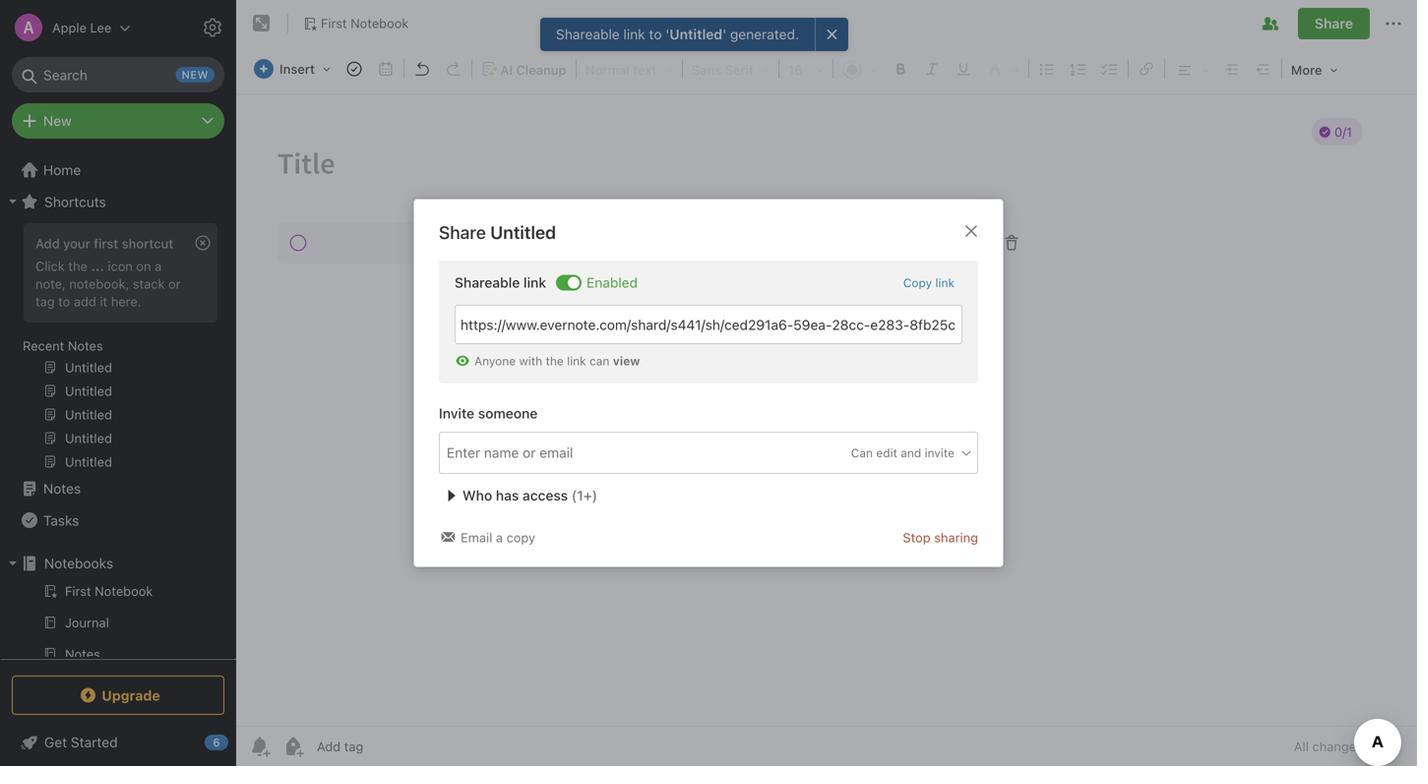 Task type: describe. For each thing, give the bounding box(es) containing it.
note,
[[35, 277, 66, 291]]

close image
[[960, 220, 983, 243]]

stop
[[903, 531, 931, 545]]

link left can
[[567, 354, 586, 368]]

recent
[[23, 339, 64, 353]]

Shared URL text field
[[455, 305, 963, 345]]

a inside button
[[496, 531, 503, 545]]

all changes saved
[[1294, 740, 1402, 755]]

shareable for shareable link
[[455, 275, 520, 291]]

sharing
[[934, 531, 979, 545]]

click the ...
[[35, 259, 104, 274]]

shortcuts button
[[0, 186, 227, 218]]

copy
[[507, 531, 536, 545]]

0 vertical spatial notes
[[68, 339, 103, 353]]

notebook,
[[69, 277, 129, 291]]

1 vertical spatial notes
[[43, 481, 81, 497]]

new
[[43, 113, 72, 129]]

anyone
[[475, 354, 516, 368]]

alignment image
[[1168, 55, 1217, 83]]

add
[[35, 236, 60, 251]]

add a reminder image
[[248, 735, 272, 759]]

highlight image
[[979, 55, 1027, 83]]

generated.
[[730, 26, 799, 42]]

upgrade
[[102, 688, 160, 704]]

with
[[519, 354, 543, 368]]

more image
[[1285, 55, 1345, 83]]

copy link
[[904, 276, 955, 290]]

a inside icon on a note, notebook, stack or tag to add it here.
[[155, 259, 162, 274]]

who has access (1+)
[[463, 488, 598, 504]]

tree containing home
[[0, 155, 236, 767]]

stop sharing
[[903, 531, 979, 545]]

enabled
[[587, 275, 638, 291]]

Select permission field
[[813, 444, 974, 462]]

task image
[[341, 55, 368, 83]]

recent notes
[[23, 339, 103, 353]]

changes
[[1313, 740, 1363, 755]]

font family image
[[685, 55, 777, 83]]

link for shareable link
[[524, 275, 546, 291]]

it
[[100, 294, 107, 309]]

link for shareable link to ' untitled ' generated.
[[624, 26, 646, 42]]

insert image
[[249, 55, 338, 83]]

notebooks
[[44, 556, 113, 572]]

click
[[35, 259, 65, 274]]

share for share
[[1315, 15, 1354, 32]]

edit
[[877, 446, 898, 460]]

1 horizontal spatial to
[[649, 26, 662, 42]]

shortcuts
[[44, 194, 106, 210]]

invite
[[925, 446, 955, 460]]

new button
[[12, 103, 224, 139]]

link for copy link
[[936, 276, 955, 290]]

shortcut
[[122, 236, 173, 251]]

on
[[136, 259, 151, 274]]

email a copy button
[[439, 529, 539, 547]]

shareable for shareable link to ' untitled ' generated.
[[556, 26, 620, 42]]

someone
[[478, 406, 538, 422]]

heading level image
[[579, 55, 680, 83]]

2 ' from the left
[[723, 26, 727, 42]]

copy link button
[[904, 274, 955, 292]]

Search text field
[[26, 57, 211, 93]]

copy
[[904, 276, 932, 290]]

undo image
[[408, 55, 436, 83]]

who
[[463, 488, 492, 504]]



Task type: vqa. For each thing, say whether or not it's contained in the screenshot.
Superscript icon at top right
no



Task type: locate. For each thing, give the bounding box(es) containing it.
notes up "tasks"
[[43, 481, 81, 497]]

1 vertical spatial group
[[0, 580, 227, 706]]

' up font family image
[[723, 26, 727, 42]]

invite someone
[[439, 406, 538, 422]]

add
[[74, 294, 96, 309]]

tasks
[[43, 513, 79, 529]]

1 vertical spatial untitled
[[490, 222, 556, 243]]

add your first shortcut
[[35, 236, 173, 251]]

home link
[[0, 155, 236, 186]]

untitled up font family image
[[670, 26, 723, 42]]

1 horizontal spatial shareable
[[556, 26, 620, 42]]

0 vertical spatial shareable
[[556, 26, 620, 42]]

first
[[321, 16, 347, 31]]

font color image
[[836, 55, 885, 83]]

link up heading level image
[[624, 26, 646, 42]]

1 horizontal spatial a
[[496, 531, 503, 545]]

settings image
[[201, 16, 224, 39]]

icon on a note, notebook, stack or tag to add it here.
[[35, 259, 181, 309]]

the right with
[[546, 354, 564, 368]]

0 horizontal spatial untitled
[[490, 222, 556, 243]]

0 horizontal spatial a
[[155, 259, 162, 274]]

Note Editor text field
[[236, 95, 1418, 727]]

1 group from the top
[[0, 218, 227, 481]]

the inside tree
[[68, 259, 88, 274]]

invite
[[439, 406, 475, 422]]

the left "..." at the left of page
[[68, 259, 88, 274]]

notes right recent at the left
[[68, 339, 103, 353]]

0 vertical spatial the
[[68, 259, 88, 274]]

tree
[[0, 155, 236, 767]]

font size image
[[782, 55, 831, 83]]

1 vertical spatial a
[[496, 531, 503, 545]]

home
[[43, 162, 81, 178]]

1 vertical spatial share
[[439, 222, 486, 243]]

icon
[[108, 259, 133, 274]]

anyone with the link can view
[[475, 354, 640, 368]]

share button
[[1298, 8, 1370, 39]]

0 horizontal spatial to
[[58, 294, 70, 309]]

and
[[901, 446, 922, 460]]

stop sharing button
[[903, 529, 979, 547]]

' up heading level image
[[666, 26, 670, 42]]

a
[[155, 259, 162, 274], [496, 531, 503, 545]]

access
[[523, 488, 568, 504]]

1 vertical spatial shareable
[[455, 275, 520, 291]]

saved
[[1367, 740, 1402, 755]]

1 vertical spatial to
[[58, 294, 70, 309]]

notes link
[[0, 474, 227, 505]]

None search field
[[26, 57, 211, 93]]

expand note image
[[250, 12, 274, 35]]

shareable
[[556, 26, 620, 42], [455, 275, 520, 291]]

here.
[[111, 294, 141, 309]]

0 horizontal spatial share
[[439, 222, 486, 243]]

note window element
[[236, 0, 1418, 767]]

shareable link to ' untitled ' generated.
[[556, 26, 799, 42]]

1 horizontal spatial share
[[1315, 15, 1354, 32]]

stack
[[133, 277, 165, 291]]

share inside button
[[1315, 15, 1354, 32]]

Add tag field
[[445, 442, 681, 464]]

1 vertical spatial the
[[546, 354, 564, 368]]

to inside icon on a note, notebook, stack or tag to add it here.
[[58, 294, 70, 309]]

your
[[63, 236, 90, 251]]

shareable down share untitled
[[455, 275, 520, 291]]

0 horizontal spatial '
[[666, 26, 670, 42]]

0 horizontal spatial shareable
[[455, 275, 520, 291]]

notebook
[[351, 16, 409, 31]]

tasks button
[[0, 505, 227, 537]]

share
[[1315, 15, 1354, 32], [439, 222, 486, 243]]

can edit and invite
[[851, 446, 955, 460]]

or
[[168, 277, 181, 291]]

all
[[1294, 740, 1309, 755]]

to up heading level image
[[649, 26, 662, 42]]

notes
[[68, 339, 103, 353], [43, 481, 81, 497]]

first notebook
[[321, 16, 409, 31]]

has
[[496, 488, 519, 504]]

link
[[624, 26, 646, 42], [524, 275, 546, 291], [936, 276, 955, 290], [567, 354, 586, 368]]

1 ' from the left
[[666, 26, 670, 42]]

'
[[666, 26, 670, 42], [723, 26, 727, 42]]

can
[[590, 354, 610, 368]]

0 horizontal spatial the
[[68, 259, 88, 274]]

(1+)
[[572, 488, 598, 504]]

notebooks link
[[0, 548, 227, 580]]

untitled
[[670, 26, 723, 42], [490, 222, 556, 243]]

upgrade button
[[12, 676, 224, 716]]

shared link switcher image
[[568, 277, 580, 289]]

expand notebooks image
[[5, 556, 21, 572]]

a right on
[[155, 259, 162, 274]]

untitled up shareable link
[[490, 222, 556, 243]]

...
[[91, 259, 104, 274]]

shareable up heading level image
[[556, 26, 620, 42]]

link inside copy link button
[[936, 276, 955, 290]]

share untitled
[[439, 222, 556, 243]]

1 horizontal spatial untitled
[[670, 26, 723, 42]]

0 vertical spatial a
[[155, 259, 162, 274]]

shareable link
[[455, 275, 546, 291]]

0 vertical spatial share
[[1315, 15, 1354, 32]]

group
[[0, 218, 227, 481], [0, 580, 227, 706]]

share for share untitled
[[439, 222, 486, 243]]

group containing add your first shortcut
[[0, 218, 227, 481]]

2 group from the top
[[0, 580, 227, 706]]

share up "more" "image"
[[1315, 15, 1354, 32]]

to right the tag
[[58, 294, 70, 309]]

to
[[649, 26, 662, 42], [58, 294, 70, 309]]

view
[[613, 354, 640, 368]]

email
[[461, 531, 493, 545]]

0 vertical spatial untitled
[[670, 26, 723, 42]]

can
[[851, 446, 873, 460]]

1 horizontal spatial '
[[723, 26, 727, 42]]

0 vertical spatial to
[[649, 26, 662, 42]]

link right copy
[[936, 276, 955, 290]]

share up shareable link
[[439, 222, 486, 243]]

first notebook button
[[296, 10, 416, 37]]

1 horizontal spatial the
[[546, 354, 564, 368]]

add tag image
[[282, 735, 305, 759]]

the
[[68, 259, 88, 274], [546, 354, 564, 368]]

email a copy
[[461, 531, 536, 545]]

tag
[[35, 294, 55, 309]]

a left copy at the left of the page
[[496, 531, 503, 545]]

0 vertical spatial group
[[0, 218, 227, 481]]

first
[[94, 236, 118, 251]]

link left shared link switcher icon
[[524, 275, 546, 291]]



